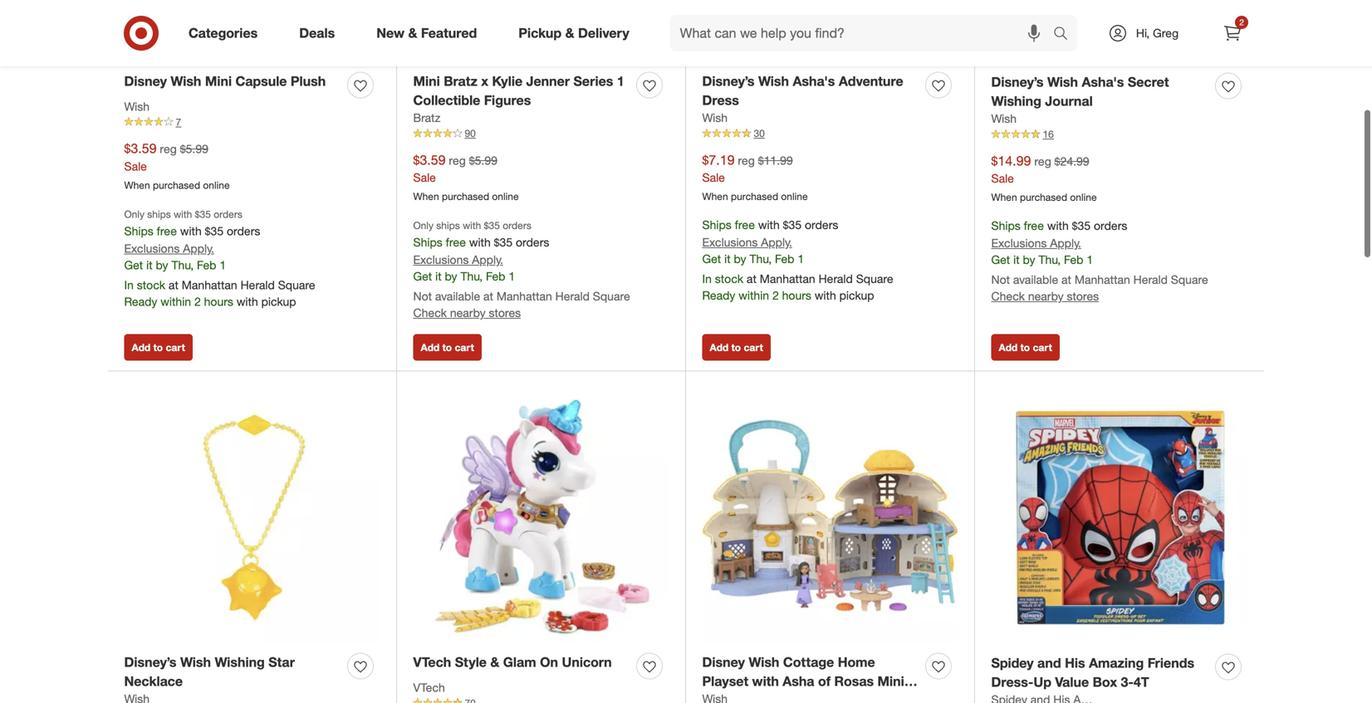 Task type: locate. For each thing, give the bounding box(es) containing it.
bratz
[[444, 73, 478, 89], [413, 111, 441, 125]]

purchased for disney wish mini capsule plush
[[153, 179, 200, 191]]

$5.99 down 7
[[180, 142, 208, 156]]

purchased down $24.99
[[1020, 191, 1067, 204]]

herald inside 'only ships with $35 orders ships free with $35 orders exclusions apply. get it by thu, feb 1 in stock at  manhattan herald square ready within 2 hours with pickup'
[[241, 278, 275, 292]]

0 horizontal spatial $3.59
[[124, 140, 157, 157]]

online down 90 "link"
[[492, 190, 519, 203]]

mini up collectible
[[413, 73, 440, 89]]

1 horizontal spatial asha's
[[1082, 74, 1124, 90]]

jenner
[[526, 73, 570, 89]]

asha
[[783, 674, 814, 690]]

cart for disney wish mini capsule plush
[[166, 341, 185, 354]]

in inside 'only ships with $35 orders ships free with $35 orders exclusions apply. get it by thu, feb 1 in stock at  manhattan herald square ready within 2 hours with pickup'
[[124, 278, 134, 292]]

2 cart from the left
[[455, 341, 474, 354]]

apply. inside ships free with $35 orders exclusions apply. get it by thu, feb 1 in stock at  manhattan herald square ready within 2 hours with pickup
[[761, 235, 792, 250]]

1 horizontal spatial pickup
[[839, 288, 874, 303]]

at inside 'only ships with $35 orders ships free with $35 orders exclusions apply. get it by thu, feb 1 in stock at  manhattan herald square ready within 2 hours with pickup'
[[169, 278, 178, 292]]

thu,
[[750, 252, 772, 266], [1039, 252, 1061, 267], [171, 258, 194, 272], [461, 269, 483, 284]]

& down asha
[[808, 692, 817, 704]]

bratz inside mini bratz x kylie jenner series 1 collectible figures
[[444, 73, 478, 89]]

1 vertical spatial available
[[435, 289, 480, 304]]

0 horizontal spatial within
[[161, 294, 191, 309]]

exclusions inside 'only ships with $35 orders ships free with $35 orders exclusions apply. get it by thu, feb 1 in stock at  manhattan herald square ready within 2 hours with pickup'
[[124, 241, 180, 256]]

$3.59 reg $5.99 sale when purchased online down 7
[[124, 140, 230, 191]]

disney's wish wishing star necklace image
[[124, 388, 380, 644], [124, 388, 380, 644]]

hours
[[782, 288, 811, 303], [204, 294, 233, 309]]

0 horizontal spatial star
[[269, 655, 295, 671]]

2 link
[[1214, 15, 1251, 51]]

stock inside 'only ships with $35 orders ships free with $35 orders exclusions apply. get it by thu, feb 1 in stock at  manhattan herald square ready within 2 hours with pickup'
[[137, 278, 165, 292]]

0 horizontal spatial pickup
[[261, 294, 296, 309]]

& right pickup
[[565, 25, 574, 41]]

get inside ships free with $35 orders exclusions apply. get it by thu, feb 1 not available at manhattan herald square check nearby stores
[[991, 252, 1010, 267]]

bratz up collectible
[[444, 73, 478, 89]]

& right style
[[490, 655, 499, 671]]

1 horizontal spatial in
[[702, 272, 712, 286]]

exclusions
[[702, 235, 758, 250], [991, 236, 1047, 250], [124, 241, 180, 256], [413, 253, 469, 267]]

purchased inside $14.99 reg $24.99 sale when purchased online
[[1020, 191, 1067, 204]]

nearby
[[1028, 289, 1064, 303], [450, 306, 486, 320]]

only ships with $35 orders ships free with $35 orders exclusions apply. get it by thu, feb 1 in stock at  manhattan herald square ready within 2 hours with pickup
[[124, 208, 315, 309]]

1 add to cart from the left
[[132, 341, 185, 354]]

with
[[174, 208, 192, 220], [758, 218, 780, 232], [1047, 218, 1069, 233], [463, 219, 481, 232], [180, 224, 202, 238], [469, 235, 491, 250], [815, 288, 836, 303], [237, 294, 258, 309], [752, 674, 779, 690]]

add for disney's wish asha's adventure dress
[[710, 341, 729, 354]]

0 horizontal spatial available
[[435, 289, 480, 304]]

1 horizontal spatial bratz
[[444, 73, 478, 89]]

feb inside 'only ships with $35 orders ships free with $35 orders exclusions apply. get it by thu, feb 1 in stock at  manhattan herald square ready within 2 hours with pickup'
[[197, 258, 216, 272]]

free
[[735, 218, 755, 232], [1024, 218, 1044, 233], [157, 224, 177, 238], [446, 235, 466, 250]]

1 inside ships free with $35 orders exclusions apply. get it by thu, feb 1 in stock at  manhattan herald square ready within 2 hours with pickup
[[798, 252, 804, 266]]

0 horizontal spatial 2
[[194, 294, 201, 309]]

square inside ships free with $35 orders exclusions apply. get it by thu, feb 1 in stock at  manhattan herald square ready within 2 hours with pickup
[[856, 272, 893, 286]]

online down $11.99
[[781, 190, 808, 203]]

orders for ships free with $35 orders exclusions apply. get it by thu, feb 1 in stock at  manhattan herald square ready within 2 hours with pickup
[[805, 218, 838, 232]]

0 vertical spatial available
[[1013, 272, 1058, 287]]

mini bratz x kylie jenner series 1 collectible figures link
[[413, 72, 630, 110]]

1 horizontal spatial check nearby stores button
[[991, 288, 1099, 305]]

check nearby stores button
[[991, 288, 1099, 305], [413, 305, 521, 321]]

1 vertical spatial check nearby stores button
[[413, 305, 521, 321]]

only inside only ships with $35 orders ships free with $35 orders exclusions apply. get it by thu, feb 1 not available at manhattan herald square check nearby stores
[[413, 219, 434, 232]]

cart
[[166, 341, 185, 354], [455, 341, 474, 354], [744, 341, 763, 354], [1033, 341, 1052, 354]]

at
[[747, 272, 757, 286], [1062, 272, 1071, 287], [169, 278, 178, 292], [483, 289, 493, 304]]

$5.99 for wish
[[180, 142, 208, 156]]

check inside ships free with $35 orders exclusions apply. get it by thu, feb 1 not available at manhattan herald square check nearby stores
[[991, 289, 1025, 303]]

asha's inside disney's wish asha's adventure dress
[[793, 73, 835, 89]]

wish link
[[124, 98, 150, 115], [702, 110, 728, 126], [991, 111, 1017, 127]]

1 inside 'only ships with $35 orders ships free with $35 orders exclusions apply. get it by thu, feb 1 in stock at  manhattan herald square ready within 2 hours with pickup'
[[220, 258, 226, 272]]

purchased down 90
[[442, 190, 489, 203]]

0 horizontal spatial not
[[413, 289, 432, 304]]

online down $24.99
[[1070, 191, 1097, 204]]

disney wish cottage home playset with asha of rosas mini doll, star figure & 1
[[702, 655, 904, 704]]

exclusions apply. button
[[702, 234, 792, 251], [991, 235, 1081, 252], [124, 240, 214, 257], [413, 252, 503, 268]]

$35 inside ships free with $35 orders exclusions apply. get it by thu, feb 1 in stock at  manhattan herald square ready within 2 hours with pickup
[[783, 218, 802, 232]]

purchased down 7
[[153, 179, 200, 191]]

1 vertical spatial not
[[413, 289, 432, 304]]

not
[[991, 272, 1010, 287], [413, 289, 432, 304]]

disney's wish wishing star necklace
[[124, 655, 295, 690]]

0 vertical spatial bratz
[[444, 73, 478, 89]]

orders for only ships with $35 orders ships free with $35 orders exclusions apply. get it by thu, feb 1 in stock at  manhattan herald square ready within 2 hours with pickup
[[214, 208, 242, 220]]

add for disney's wish asha's secret wishing journal
[[999, 341, 1018, 354]]

0 vertical spatial star
[[269, 655, 295, 671]]

0 horizontal spatial nearby
[[450, 306, 486, 320]]

1 inside only ships with $35 orders ships free with $35 orders exclusions apply. get it by thu, feb 1 not available at manhattan herald square check nearby stores
[[509, 269, 515, 284]]

0 horizontal spatial ships
[[147, 208, 171, 220]]

purchased inside $7.19 reg $11.99 sale when purchased online
[[731, 190, 778, 203]]

0 vertical spatial check
[[991, 289, 1025, 303]]

vtech link
[[413, 680, 445, 696]]

to for disney's wish asha's adventure dress
[[731, 341, 741, 354]]

90 link
[[413, 126, 669, 141]]

ships inside 'only ships with $35 orders ships free with $35 orders exclusions apply. get it by thu, feb 1 in stock at  manhattan herald square ready within 2 hours with pickup'
[[147, 208, 171, 220]]

asha's for secret
[[1082, 74, 1124, 90]]

0 horizontal spatial in
[[124, 278, 134, 292]]

thu, inside 'only ships with $35 orders ships free with $35 orders exclusions apply. get it by thu, feb 1 in stock at  manhattan herald square ready within 2 hours with pickup'
[[171, 258, 194, 272]]

vtech for vtech style & glam on unicorn
[[413, 655, 451, 671]]

disney's wish asha's adventure dress
[[702, 73, 903, 108]]

1 horizontal spatial $3.59 reg $5.99 sale when purchased online
[[413, 152, 519, 203]]

to for disney wish mini capsule plush
[[153, 341, 163, 354]]

feb inside ships free with $35 orders exclusions apply. get it by thu, feb 1 not available at manhattan herald square check nearby stores
[[1064, 252, 1084, 267]]

1 vertical spatial star
[[734, 692, 761, 704]]

mini left "capsule"
[[205, 73, 232, 89]]

1 horizontal spatial $5.99
[[469, 153, 497, 168]]

disney's for dress
[[702, 73, 755, 89]]

orders inside ships free with $35 orders exclusions apply. get it by thu, feb 1 not available at manhattan herald square check nearby stores
[[1094, 218, 1127, 233]]

$35 for ready
[[783, 218, 802, 232]]

1 horizontal spatial disney
[[702, 655, 745, 671]]

herald inside ships free with $35 orders exclusions apply. get it by thu, feb 1 not available at manhattan herald square check nearby stores
[[1134, 272, 1168, 287]]

1 horizontal spatial within
[[739, 288, 769, 303]]

$35 for check
[[1072, 218, 1091, 233]]

0 horizontal spatial stores
[[489, 306, 521, 320]]

1 vertical spatial wishing
[[215, 655, 265, 671]]

0 horizontal spatial $5.99
[[180, 142, 208, 156]]

1 to from the left
[[153, 341, 163, 354]]

disney's inside disney's wish asha's adventure dress
[[702, 73, 755, 89]]

by inside only ships with $35 orders ships free with $35 orders exclusions apply. get it by thu, feb 1 not available at manhattan herald square check nearby stores
[[445, 269, 457, 284]]

16 link
[[991, 127, 1248, 142]]

1 horizontal spatial available
[[1013, 272, 1058, 287]]

1 horizontal spatial not
[[991, 272, 1010, 287]]

1 horizontal spatial disney's
[[702, 73, 755, 89]]

hi,
[[1136, 26, 1150, 40]]

0 vertical spatial nearby
[[1028, 289, 1064, 303]]

90
[[465, 127, 476, 140]]

asha's up journal
[[1082, 74, 1124, 90]]

0 horizontal spatial mini
[[205, 73, 232, 89]]

ships inside only ships with $35 orders ships free with $35 orders exclusions apply. get it by thu, feb 1 not available at manhattan herald square check nearby stores
[[436, 219, 460, 232]]

1 horizontal spatial stock
[[715, 272, 743, 286]]

to
[[153, 341, 163, 354], [442, 341, 452, 354], [731, 341, 741, 354], [1020, 341, 1030, 354]]

2 vtech from the top
[[413, 681, 445, 695]]

value
[[1055, 674, 1089, 691]]

4 add to cart button from the left
[[991, 334, 1060, 361]]

0 horizontal spatial wishing
[[215, 655, 265, 671]]

asha's up 30 link
[[793, 73, 835, 89]]

collectible
[[413, 92, 480, 108]]

sale
[[124, 159, 147, 174], [413, 170, 436, 185], [702, 170, 725, 185], [991, 171, 1014, 186]]

1 vertical spatial disney
[[702, 655, 745, 671]]

bratz down collectible
[[413, 111, 441, 125]]

spidey and his amazing friends dress-up value box 3-4t link
[[991, 654, 1209, 692]]

spidey
[[991, 655, 1034, 672]]

disney wish mini capsule plush image
[[124, 0, 380, 62], [124, 0, 380, 62]]

add to cart
[[132, 341, 185, 354], [421, 341, 474, 354], [710, 341, 763, 354], [999, 341, 1052, 354]]

pickup inside ships free with $35 orders exclusions apply. get it by thu, feb 1 in stock at  manhattan herald square ready within 2 hours with pickup
[[839, 288, 874, 303]]

available inside only ships with $35 orders ships free with $35 orders exclusions apply. get it by thu, feb 1 not available at manhattan herald square check nearby stores
[[435, 289, 480, 304]]

1 horizontal spatial ships
[[436, 219, 460, 232]]

wish link for disney's wish asha's secret wishing journal
[[991, 111, 1017, 127]]

star inside disney's wish wishing star necklace
[[269, 655, 295, 671]]

add for disney wish mini capsule plush
[[132, 341, 151, 354]]

get
[[702, 252, 721, 266], [991, 252, 1010, 267], [124, 258, 143, 272], [413, 269, 432, 284]]

online inside $14.99 reg $24.99 sale when purchased online
[[1070, 191, 1097, 204]]

ships inside only ships with $35 orders ships free with $35 orders exclusions apply. get it by thu, feb 1 not available at manhattan herald square check nearby stores
[[413, 235, 443, 250]]

2 add from the left
[[421, 341, 440, 354]]

disney's up 16
[[991, 74, 1044, 90]]

disney's inside disney's wish asha's secret wishing journal
[[991, 74, 1044, 90]]

new & featured link
[[362, 15, 498, 51]]

get inside only ships with $35 orders ships free with $35 orders exclusions apply. get it by thu, feb 1 not available at manhattan herald square check nearby stores
[[413, 269, 432, 284]]

it inside only ships with $35 orders ships free with $35 orders exclusions apply. get it by thu, feb 1 not available at manhattan herald square check nearby stores
[[435, 269, 442, 284]]

add to cart for disney wish mini capsule plush
[[132, 341, 185, 354]]

add to cart button for disney's wish asha's adventure dress
[[702, 334, 771, 361]]

manhattan
[[760, 272, 815, 286], [1075, 272, 1130, 287], [182, 278, 237, 292], [497, 289, 552, 304]]

it inside 'only ships with $35 orders ships free with $35 orders exclusions apply. get it by thu, feb 1 in stock at  manhattan herald square ready within 2 hours with pickup'
[[146, 258, 153, 272]]

0 horizontal spatial ready
[[124, 294, 157, 309]]

when inside $14.99 reg $24.99 sale when purchased online
[[991, 191, 1017, 204]]

disney inside "disney wish cottage home playset with asha of rosas mini doll, star figure & 1"
[[702, 655, 745, 671]]

disney's wish asha's secret wishing journal image
[[991, 0, 1248, 63], [991, 0, 1248, 63]]

1 vertical spatial stores
[[489, 306, 521, 320]]

1 cart from the left
[[166, 341, 185, 354]]

when
[[124, 179, 150, 191], [413, 190, 439, 203], [702, 190, 728, 203], [991, 191, 1017, 204]]

1 horizontal spatial stores
[[1067, 289, 1099, 303]]

square inside only ships with $35 orders ships free with $35 orders exclusions apply. get it by thu, feb 1 not available at manhattan herald square check nearby stores
[[593, 289, 630, 304]]

it inside ships free with $35 orders exclusions apply. get it by thu, feb 1 not available at manhattan herald square check nearby stores
[[1013, 252, 1020, 267]]

only inside 'only ships with $35 orders ships free with $35 orders exclusions apply. get it by thu, feb 1 in stock at  manhattan herald square ready within 2 hours with pickup'
[[124, 208, 144, 220]]

reg inside $14.99 reg $24.99 sale when purchased online
[[1034, 154, 1051, 168]]

ships
[[147, 208, 171, 220], [436, 219, 460, 232]]

reg down 7
[[160, 142, 177, 156]]

his
[[1065, 655, 1085, 672]]

add to cart for disney's wish asha's adventure dress
[[710, 341, 763, 354]]

playset
[[702, 674, 748, 690]]

1 horizontal spatial ready
[[702, 288, 735, 303]]

& right new
[[408, 25, 417, 41]]

$24.99
[[1055, 154, 1089, 168]]

bratz link
[[413, 110, 441, 126]]

dress-
[[991, 674, 1034, 691]]

2 horizontal spatial disney's
[[991, 74, 1044, 90]]

doll,
[[702, 692, 731, 704]]

&
[[408, 25, 417, 41], [565, 25, 574, 41], [490, 655, 499, 671], [808, 692, 817, 704]]

online for wishing
[[1070, 191, 1097, 204]]

1 horizontal spatial mini
[[413, 73, 440, 89]]

reg for disney wish mini capsule plush
[[160, 142, 177, 156]]

sale for disney's wish asha's adventure dress
[[702, 170, 725, 185]]

mini right rosas
[[878, 674, 904, 690]]

asha's
[[793, 73, 835, 89], [1082, 74, 1124, 90]]

30
[[754, 127, 765, 140]]

add to cart button for disney's wish asha's secret wishing journal
[[991, 334, 1060, 361]]

0 vertical spatial wishing
[[991, 93, 1042, 109]]

$35 for available
[[484, 219, 500, 232]]

4 add to cart from the left
[[999, 341, 1052, 354]]

2 horizontal spatial 2
[[1239, 17, 1244, 27]]

reg inside $7.19 reg $11.99 sale when purchased online
[[738, 153, 755, 168]]

mini inside mini bratz x kylie jenner series 1 collectible figures
[[413, 73, 440, 89]]

3 to from the left
[[731, 341, 741, 354]]

reg down 16
[[1034, 154, 1051, 168]]

vtech style & glam on unicorn image
[[413, 388, 669, 644], [413, 388, 669, 644]]

get inside 'only ships with $35 orders ships free with $35 orders exclusions apply. get it by thu, feb 1 in stock at  manhattan herald square ready within 2 hours with pickup'
[[124, 258, 143, 272]]

disney's wish asha's adventure dress image
[[702, 0, 958, 62], [702, 0, 958, 62]]

1 vertical spatial check
[[413, 306, 447, 320]]

stores
[[1067, 289, 1099, 303], [489, 306, 521, 320]]

2
[[1239, 17, 1244, 27], [772, 288, 779, 303], [194, 294, 201, 309]]

disney wish cottage home playset with asha of rosas mini doll, star figure & 15+ accessories image
[[702, 388, 958, 644], [702, 388, 958, 644]]

4 add from the left
[[999, 341, 1018, 354]]

online down 7 link
[[203, 179, 230, 191]]

0 horizontal spatial hours
[[204, 294, 233, 309]]

reg for disney's wish asha's secret wishing journal
[[1034, 154, 1051, 168]]

2 to from the left
[[442, 341, 452, 354]]

0 vertical spatial not
[[991, 272, 1010, 287]]

when for disney's wish asha's secret wishing journal
[[991, 191, 1017, 204]]

$7.19
[[702, 152, 735, 168]]

reg right $7.19
[[738, 153, 755, 168]]

1 add from the left
[[132, 341, 151, 354]]

wishing inside disney's wish asha's secret wishing journal
[[991, 93, 1042, 109]]

vtech style & glam on unicorn link
[[413, 653, 612, 672]]

free inside ships free with $35 orders exclusions apply. get it by thu, feb 1 in stock at  manhattan herald square ready within 2 hours with pickup
[[735, 218, 755, 232]]

ready
[[702, 288, 735, 303], [124, 294, 157, 309]]

on
[[540, 655, 558, 671]]

online
[[203, 179, 230, 191], [492, 190, 519, 203], [781, 190, 808, 203], [1070, 191, 1097, 204]]

thu, inside ships free with $35 orders exclusions apply. get it by thu, feb 1 in stock at  manhattan herald square ready within 2 hours with pickup
[[750, 252, 772, 266]]

0 horizontal spatial wish link
[[124, 98, 150, 115]]

3 add from the left
[[710, 341, 729, 354]]

reg down 90
[[449, 153, 466, 168]]

mini
[[205, 73, 232, 89], [413, 73, 440, 89], [878, 674, 904, 690]]

1 horizontal spatial check
[[991, 289, 1025, 303]]

necklace
[[124, 674, 183, 690]]

mini bratz x kylie jenner series 1 collectible figures image
[[413, 0, 669, 62], [413, 0, 669, 62]]

vtech
[[413, 655, 451, 671], [413, 681, 445, 695]]

reg
[[160, 142, 177, 156], [449, 153, 466, 168], [738, 153, 755, 168], [1034, 154, 1051, 168]]

not inside ships free with $35 orders exclusions apply. get it by thu, feb 1 not available at manhattan herald square check nearby stores
[[991, 272, 1010, 287]]

3 add to cart button from the left
[[702, 334, 771, 361]]

stock
[[715, 272, 743, 286], [137, 278, 165, 292]]

2 add to cart button from the left
[[413, 334, 482, 361]]

at inside ships free with $35 orders exclusions apply. get it by thu, feb 1 not available at manhattan herald square check nearby stores
[[1062, 272, 1071, 287]]

0 horizontal spatial disney
[[124, 73, 167, 89]]

30 link
[[702, 126, 958, 141]]

add
[[132, 341, 151, 354], [421, 341, 440, 354], [710, 341, 729, 354], [999, 341, 1018, 354]]

1 horizontal spatial wish link
[[702, 110, 728, 126]]

dress
[[702, 92, 739, 108]]

1 add to cart button from the left
[[124, 334, 193, 361]]

2 horizontal spatial mini
[[878, 674, 904, 690]]

square
[[856, 272, 893, 286], [1171, 272, 1208, 287], [278, 278, 315, 292], [593, 289, 630, 304]]

add to cart for mini bratz x kylie jenner series 1 collectible figures
[[421, 341, 474, 354]]

available
[[1013, 272, 1058, 287], [435, 289, 480, 304]]

1 horizontal spatial $3.59
[[413, 152, 446, 168]]

$3.59 reg $5.99 sale when purchased online
[[124, 140, 230, 191], [413, 152, 519, 203]]

to for disney's wish asha's secret wishing journal
[[1020, 341, 1030, 354]]

by inside ships free with $35 orders exclusions apply. get it by thu, feb 1 in stock at  manhattan herald square ready within 2 hours with pickup
[[734, 252, 746, 266]]

0 horizontal spatial check
[[413, 306, 447, 320]]

within
[[739, 288, 769, 303], [161, 294, 191, 309]]

only
[[124, 208, 144, 220], [413, 219, 434, 232]]

2 horizontal spatial wish link
[[991, 111, 1017, 127]]

herald inside only ships with $35 orders ships free with $35 orders exclusions apply. get it by thu, feb 1 not available at manhattan herald square check nearby stores
[[555, 289, 590, 304]]

1 horizontal spatial nearby
[[1028, 289, 1064, 303]]

1 horizontal spatial hours
[[782, 288, 811, 303]]

$35 inside ships free with $35 orders exclusions apply. get it by thu, feb 1 not available at manhattan herald square check nearby stores
[[1072, 218, 1091, 233]]

greg
[[1153, 26, 1179, 40]]

spidey and his amazing friends dress-up value box 3-4t image
[[991, 388, 1248, 645], [991, 388, 1248, 645]]

check
[[991, 289, 1025, 303], [413, 306, 447, 320]]

disney
[[124, 73, 167, 89], [702, 655, 745, 671]]

$5.99 down 90
[[469, 153, 497, 168]]

16
[[1043, 128, 1054, 141]]

purchased down $11.99
[[731, 190, 778, 203]]

1 horizontal spatial 2
[[772, 288, 779, 303]]

check inside only ships with $35 orders ships free with $35 orders exclusions apply. get it by thu, feb 1 not available at manhattan herald square check nearby stores
[[413, 306, 447, 320]]

disney's up dress
[[702, 73, 755, 89]]

0 horizontal spatial only
[[124, 208, 144, 220]]

of
[[818, 674, 831, 690]]

$35 for stock
[[195, 208, 211, 220]]

when inside $7.19 reg $11.99 sale when purchased online
[[702, 190, 728, 203]]

1 vtech from the top
[[413, 655, 451, 671]]

0 vertical spatial stores
[[1067, 289, 1099, 303]]

1 inside ships free with $35 orders exclusions apply. get it by thu, feb 1 not available at manhattan herald square check nearby stores
[[1087, 252, 1093, 267]]

1 vertical spatial bratz
[[413, 111, 441, 125]]

2 add to cart from the left
[[421, 341, 474, 354]]

only for mini bratz x kylie jenner series 1 collectible figures
[[413, 219, 434, 232]]

4 to from the left
[[1020, 341, 1030, 354]]

pickup
[[839, 288, 874, 303], [261, 294, 296, 309]]

1 vertical spatial nearby
[[450, 306, 486, 320]]

1 vertical spatial vtech
[[413, 681, 445, 695]]

orders
[[214, 208, 242, 220], [805, 218, 838, 232], [1094, 218, 1127, 233], [503, 219, 531, 232], [227, 224, 260, 238], [516, 235, 549, 250]]

$3.59 reg $5.99 sale when purchased online for wish
[[124, 140, 230, 191]]

0 horizontal spatial stock
[[137, 278, 165, 292]]

1 horizontal spatial star
[[734, 692, 761, 704]]

stock inside ships free with $35 orders exclusions apply. get it by thu, feb 1 in stock at  manhattan herald square ready within 2 hours with pickup
[[715, 272, 743, 286]]

0 vertical spatial vtech
[[413, 655, 451, 671]]

0 horizontal spatial bratz
[[413, 111, 441, 125]]

online inside $7.19 reg $11.99 sale when purchased online
[[781, 190, 808, 203]]

search button
[[1046, 15, 1086, 55]]

3 cart from the left
[[744, 341, 763, 354]]

0 horizontal spatial $3.59 reg $5.99 sale when purchased online
[[124, 140, 230, 191]]

0 vertical spatial check nearby stores button
[[991, 288, 1099, 305]]

in
[[702, 272, 712, 286], [124, 278, 134, 292]]

by
[[734, 252, 746, 266], [1023, 252, 1035, 267], [156, 258, 168, 272], [445, 269, 457, 284]]

3 add to cart from the left
[[710, 341, 763, 354]]

4 cart from the left
[[1033, 341, 1052, 354]]

0 horizontal spatial disney's
[[124, 655, 177, 671]]

0 horizontal spatial asha's
[[793, 73, 835, 89]]

cart for disney's wish asha's adventure dress
[[744, 341, 763, 354]]

disney for disney wish mini capsule plush
[[124, 73, 167, 89]]

sale inside $7.19 reg $11.99 sale when purchased online
[[702, 170, 725, 185]]

star inside "disney wish cottage home playset with asha of rosas mini doll, star figure & 1"
[[734, 692, 761, 704]]

disney's up the necklace
[[124, 655, 177, 671]]

1 horizontal spatial wishing
[[991, 93, 1042, 109]]

$3.59 reg $5.99 sale when purchased online down 90
[[413, 152, 519, 203]]

1 horizontal spatial only
[[413, 219, 434, 232]]

0 vertical spatial disney
[[124, 73, 167, 89]]

it
[[724, 252, 731, 266], [1013, 252, 1020, 267], [146, 258, 153, 272], [435, 269, 442, 284]]



Task type: vqa. For each thing, say whether or not it's contained in the screenshot.
aren't
no



Task type: describe. For each thing, give the bounding box(es) containing it.
wish link for disney's wish asha's adventure dress
[[702, 110, 728, 126]]

delivery
[[578, 25, 629, 41]]

manhattan inside ships free with $35 orders exclusions apply. get it by thu, feb 1 not available at manhattan herald square check nearby stores
[[1075, 272, 1130, 287]]

secret
[[1128, 74, 1169, 90]]

add to cart for disney's wish asha's secret wishing journal
[[999, 341, 1052, 354]]

disney's wish asha's secret wishing journal
[[991, 74, 1169, 109]]

add for mini bratz x kylie jenner series 1 collectible figures
[[421, 341, 440, 354]]

nearby inside ships free with $35 orders exclusions apply. get it by thu, feb 1 not available at manhattan herald square check nearby stores
[[1028, 289, 1064, 303]]

when for disney's wish asha's adventure dress
[[702, 190, 728, 203]]

square inside 'only ships with $35 orders ships free with $35 orders exclusions apply. get it by thu, feb 1 in stock at  manhattan herald square ready within 2 hours with pickup'
[[278, 278, 315, 292]]

when for disney wish mini capsule plush
[[124, 179, 150, 191]]

ships free with $35 orders exclusions apply. get it by thu, feb 1 in stock at  manhattan herald square ready within 2 hours with pickup
[[702, 218, 893, 303]]

hours inside ships free with $35 orders exclusions apply. get it by thu, feb 1 in stock at  manhattan herald square ready within 2 hours with pickup
[[782, 288, 811, 303]]

online for dress
[[781, 190, 808, 203]]

figures
[[484, 92, 531, 108]]

mini bratz x kylie jenner series 1 collectible figures
[[413, 73, 624, 108]]

x
[[481, 73, 488, 89]]

available inside ships free with $35 orders exclusions apply. get it by thu, feb 1 not available at manhattan herald square check nearby stores
[[1013, 272, 1058, 287]]

new & featured
[[376, 25, 477, 41]]

ready inside ships free with $35 orders exclusions apply. get it by thu, feb 1 in stock at  manhattan herald square ready within 2 hours with pickup
[[702, 288, 735, 303]]

stores inside only ships with $35 orders ships free with $35 orders exclusions apply. get it by thu, feb 1 not available at manhattan herald square check nearby stores
[[489, 306, 521, 320]]

reg for mini bratz x kylie jenner series 1 collectible figures
[[449, 153, 466, 168]]

sale for disney wish mini capsule plush
[[124, 159, 147, 174]]

exclusions inside only ships with $35 orders ships free with $35 orders exclusions apply. get it by thu, feb 1 not available at manhattan herald square check nearby stores
[[413, 253, 469, 267]]

mini inside "disney wish cottage home playset with asha of rosas mini doll, star figure & 1"
[[878, 674, 904, 690]]

apply. inside ships free with $35 orders exclusions apply. get it by thu, feb 1 not available at manhattan herald square check nearby stores
[[1050, 236, 1081, 250]]

with inside "disney wish cottage home playset with asha of rosas mini doll, star figure & 1"
[[752, 674, 779, 690]]

free inside 'only ships with $35 orders ships free with $35 orders exclusions apply. get it by thu, feb 1 in stock at  manhattan herald square ready within 2 hours with pickup'
[[157, 224, 177, 238]]

with inside ships free with $35 orders exclusions apply. get it by thu, feb 1 not available at manhattan herald square check nearby stores
[[1047, 218, 1069, 233]]

unicorn
[[562, 655, 612, 671]]

deals link
[[285, 15, 356, 51]]

exclusions inside ships free with $35 orders exclusions apply. get it by thu, feb 1 not available at manhattan herald square check nearby stores
[[991, 236, 1047, 250]]

disney's inside disney's wish wishing star necklace
[[124, 655, 177, 671]]

$3.59 for disney wish mini capsule plush
[[124, 140, 157, 157]]

within inside ships free with $35 orders exclusions apply. get it by thu, feb 1 in stock at  manhattan herald square ready within 2 hours with pickup
[[739, 288, 769, 303]]

disney wish mini capsule plush link
[[124, 72, 326, 91]]

hi, greg
[[1136, 26, 1179, 40]]

ships inside 'only ships with $35 orders ships free with $35 orders exclusions apply. get it by thu, feb 1 in stock at  manhattan herald square ready within 2 hours with pickup'
[[124, 224, 153, 238]]

plush
[[291, 73, 326, 89]]

$3.59 for mini bratz x kylie jenner series 1 collectible figures
[[413, 152, 446, 168]]

& inside "disney wish cottage home playset with asha of rosas mini doll, star figure & 1"
[[808, 692, 817, 704]]

orders for only ships with $35 orders ships free with $35 orders exclusions apply. get it by thu, feb 1 not available at manhattan herald square check nearby stores
[[503, 219, 531, 232]]

not inside only ships with $35 orders ships free with $35 orders exclusions apply. get it by thu, feb 1 not available at manhattan herald square check nearby stores
[[413, 289, 432, 304]]

hours inside 'only ships with $35 orders ships free with $35 orders exclusions apply. get it by thu, feb 1 in stock at  manhattan herald square ready within 2 hours with pickup'
[[204, 294, 233, 309]]

deals
[[299, 25, 335, 41]]

disney wish mini capsule plush
[[124, 73, 326, 89]]

ships for mini bratz x kylie jenner series 1 collectible figures
[[436, 219, 460, 232]]

friends
[[1148, 655, 1195, 672]]

purchased for disney's wish asha's adventure dress
[[731, 190, 778, 203]]

figure
[[764, 692, 804, 704]]

cart for mini bratz x kylie jenner series 1 collectible figures
[[455, 341, 474, 354]]

style
[[455, 655, 487, 671]]

thu, inside only ships with $35 orders ships free with $35 orders exclusions apply. get it by thu, feb 1 not available at manhattan herald square check nearby stores
[[461, 269, 483, 284]]

amazing
[[1089, 655, 1144, 672]]

2 inside 'only ships with $35 orders ships free with $35 orders exclusions apply. get it by thu, feb 1 in stock at  manhattan herald square ready within 2 hours with pickup'
[[194, 294, 201, 309]]

$3.59 reg $5.99 sale when purchased online for bratz
[[413, 152, 519, 203]]

cart for disney's wish asha's secret wishing journal
[[1033, 341, 1052, 354]]

and
[[1037, 655, 1061, 672]]

apply. inside only ships with $35 orders ships free with $35 orders exclusions apply. get it by thu, feb 1 not available at manhattan herald square check nearby stores
[[472, 253, 503, 267]]

asha's for adventure
[[793, 73, 835, 89]]

wishing inside disney's wish wishing star necklace
[[215, 655, 265, 671]]

feb inside ships free with $35 orders exclusions apply. get it by thu, feb 1 in stock at  manhattan herald square ready within 2 hours with pickup
[[775, 252, 794, 266]]

feb inside only ships with $35 orders ships free with $35 orders exclusions apply. get it by thu, feb 1 not available at manhattan herald square check nearby stores
[[486, 269, 505, 284]]

$14.99
[[991, 153, 1031, 169]]

manhattan inside only ships with $35 orders ships free with $35 orders exclusions apply. get it by thu, feb 1 not available at manhattan herald square check nearby stores
[[497, 289, 552, 304]]

square inside ships free with $35 orders exclusions apply. get it by thu, feb 1 not available at manhattan herald square check nearby stores
[[1171, 272, 1208, 287]]

0 horizontal spatial check nearby stores button
[[413, 305, 521, 321]]

rosas
[[834, 674, 874, 690]]

7
[[176, 116, 181, 128]]

by inside ships free with $35 orders exclusions apply. get it by thu, feb 1 not available at manhattan herald square check nearby stores
[[1023, 252, 1035, 267]]

ships inside ships free with $35 orders exclusions apply. get it by thu, feb 1 in stock at  manhattan herald square ready within 2 hours with pickup
[[702, 218, 732, 232]]

at inside ships free with $35 orders exclusions apply. get it by thu, feb 1 in stock at  manhattan herald square ready within 2 hours with pickup
[[747, 272, 757, 286]]

vtech style & glam on unicorn
[[413, 655, 612, 671]]

online for plush
[[203, 179, 230, 191]]

pickup & delivery
[[519, 25, 629, 41]]

only ships with $35 orders ships free with $35 orders exclusions apply. get it by thu, feb 1 not available at manhattan herald square check nearby stores
[[413, 219, 630, 320]]

$14.99 reg $24.99 sale when purchased online
[[991, 153, 1097, 204]]

series
[[574, 73, 613, 89]]

manhattan inside 'only ships with $35 orders ships free with $35 orders exclusions apply. get it by thu, feb 1 in stock at  manhattan herald square ready within 2 hours with pickup'
[[182, 278, 237, 292]]

add to cart button for mini bratz x kylie jenner series 1 collectible figures
[[413, 334, 482, 361]]

stores inside ships free with $35 orders exclusions apply. get it by thu, feb 1 not available at manhattan herald square check nearby stores
[[1067, 289, 1099, 303]]

herald inside ships free with $35 orders exclusions apply. get it by thu, feb 1 in stock at  manhattan herald square ready within 2 hours with pickup
[[819, 272, 853, 286]]

disney wish cottage home playset with asha of rosas mini doll, star figure & 1 link
[[702, 653, 919, 704]]

only for disney wish mini capsule plush
[[124, 208, 144, 220]]

to for mini bratz x kylie jenner series 1 collectible figures
[[442, 341, 452, 354]]

kylie
[[492, 73, 523, 89]]

vtech for vtech
[[413, 681, 445, 695]]

spidey and his amazing friends dress-up value box 3-4t
[[991, 655, 1195, 691]]

wish inside "disney wish cottage home playset with asha of rosas mini doll, star figure & 1"
[[749, 655, 779, 671]]

up
[[1034, 674, 1052, 691]]

journal
[[1045, 93, 1093, 109]]

cottage
[[783, 655, 834, 671]]

within inside 'only ships with $35 orders ships free with $35 orders exclusions apply. get it by thu, feb 1 in stock at  manhattan herald square ready within 2 hours with pickup'
[[161, 294, 191, 309]]

What can we help you find? suggestions appear below search field
[[670, 15, 1057, 51]]

free inside only ships with $35 orders ships free with $35 orders exclusions apply. get it by thu, feb 1 not available at manhattan herald square check nearby stores
[[446, 235, 466, 250]]

exclusions inside ships free with $35 orders exclusions apply. get it by thu, feb 1 in stock at  manhattan herald square ready within 2 hours with pickup
[[702, 235, 758, 250]]

wish inside disney's wish wishing star necklace
[[180, 655, 211, 671]]

1 inside mini bratz x kylie jenner series 1 collectible figures
[[617, 73, 624, 89]]

wish inside disney's wish asha's secret wishing journal
[[1047, 74, 1078, 90]]

2 inside ships free with $35 orders exclusions apply. get it by thu, feb 1 in stock at  manhattan herald square ready within 2 hours with pickup
[[772, 288, 779, 303]]

$7.19 reg $11.99 sale when purchased online
[[702, 152, 808, 203]]

search
[[1046, 27, 1086, 43]]

disney for disney wish cottage home playset with asha of rosas mini doll, star figure & 1
[[702, 655, 745, 671]]

reg for disney's wish asha's adventure dress
[[738, 153, 755, 168]]

nearby inside only ships with $35 orders ships free with $35 orders exclusions apply. get it by thu, feb 1 not available at manhattan herald square check nearby stores
[[450, 306, 486, 320]]

ready inside 'only ships with $35 orders ships free with $35 orders exclusions apply. get it by thu, feb 1 in stock at  manhattan herald square ready within 2 hours with pickup'
[[124, 294, 157, 309]]

4t
[[1134, 674, 1149, 691]]

disney's wish asha's secret wishing journal link
[[991, 73, 1209, 111]]

disney's wish asha's adventure dress link
[[702, 72, 919, 110]]

$11.99
[[758, 153, 793, 168]]

wish inside disney's wish asha's adventure dress
[[758, 73, 789, 89]]

$5.99 for bratz
[[469, 153, 497, 168]]

get inside ships free with $35 orders exclusions apply. get it by thu, feb 1 in stock at  manhattan herald square ready within 2 hours with pickup
[[702, 252, 721, 266]]

free inside ships free with $35 orders exclusions apply. get it by thu, feb 1 not available at manhattan herald square check nearby stores
[[1024, 218, 1044, 233]]

3-
[[1121, 674, 1134, 691]]

categories link
[[174, 15, 278, 51]]

glam
[[503, 655, 536, 671]]

7 link
[[124, 115, 380, 130]]

online for jenner
[[492, 190, 519, 203]]

ships for disney wish mini capsule plush
[[147, 208, 171, 220]]

disney's for wishing
[[991, 74, 1044, 90]]

pickup inside 'only ships with $35 orders ships free with $35 orders exclusions apply. get it by thu, feb 1 in stock at  manhattan herald square ready within 2 hours with pickup'
[[261, 294, 296, 309]]

box
[[1093, 674, 1117, 691]]

by inside 'only ships with $35 orders ships free with $35 orders exclusions apply. get it by thu, feb 1 in stock at  manhattan herald square ready within 2 hours with pickup'
[[156, 258, 168, 272]]

new
[[376, 25, 405, 41]]

adventure
[[839, 73, 903, 89]]

apply. inside 'only ships with $35 orders ships free with $35 orders exclusions apply. get it by thu, feb 1 in stock at  manhattan herald square ready within 2 hours with pickup'
[[183, 241, 214, 256]]

purchased for mini bratz x kylie jenner series 1 collectible figures
[[442, 190, 489, 203]]

capsule
[[236, 73, 287, 89]]

pickup
[[519, 25, 562, 41]]

purchased for disney's wish asha's secret wishing journal
[[1020, 191, 1067, 204]]

sale for mini bratz x kylie jenner series 1 collectible figures
[[413, 170, 436, 185]]

at inside only ships with $35 orders ships free with $35 orders exclusions apply. get it by thu, feb 1 not available at manhattan herald square check nearby stores
[[483, 289, 493, 304]]

when for mini bratz x kylie jenner series 1 collectible figures
[[413, 190, 439, 203]]

thu, inside ships free with $35 orders exclusions apply. get it by thu, feb 1 not available at manhattan herald square check nearby stores
[[1039, 252, 1061, 267]]

pickup & delivery link
[[504, 15, 650, 51]]

categories
[[189, 25, 258, 41]]

add to cart button for disney wish mini capsule plush
[[124, 334, 193, 361]]

ships inside ships free with $35 orders exclusions apply. get it by thu, feb 1 not available at manhattan herald square check nearby stores
[[991, 218, 1021, 233]]

sale for disney's wish asha's secret wishing journal
[[991, 171, 1014, 186]]

it inside ships free with $35 orders exclusions apply. get it by thu, feb 1 in stock at  manhattan herald square ready within 2 hours with pickup
[[724, 252, 731, 266]]

manhattan inside ships free with $35 orders exclusions apply. get it by thu, feb 1 in stock at  manhattan herald square ready within 2 hours with pickup
[[760, 272, 815, 286]]

wish link for disney wish mini capsule plush
[[124, 98, 150, 115]]

disney's wish wishing star necklace link
[[124, 653, 341, 691]]

ships free with $35 orders exclusions apply. get it by thu, feb 1 not available at manhattan herald square check nearby stores
[[991, 218, 1208, 303]]

home
[[838, 655, 875, 671]]

featured
[[421, 25, 477, 41]]

orders for ships free with $35 orders exclusions apply. get it by thu, feb 1 not available at manhattan herald square check nearby stores
[[1094, 218, 1127, 233]]

in inside ships free with $35 orders exclusions apply. get it by thu, feb 1 in stock at  manhattan herald square ready within 2 hours with pickup
[[702, 272, 712, 286]]



